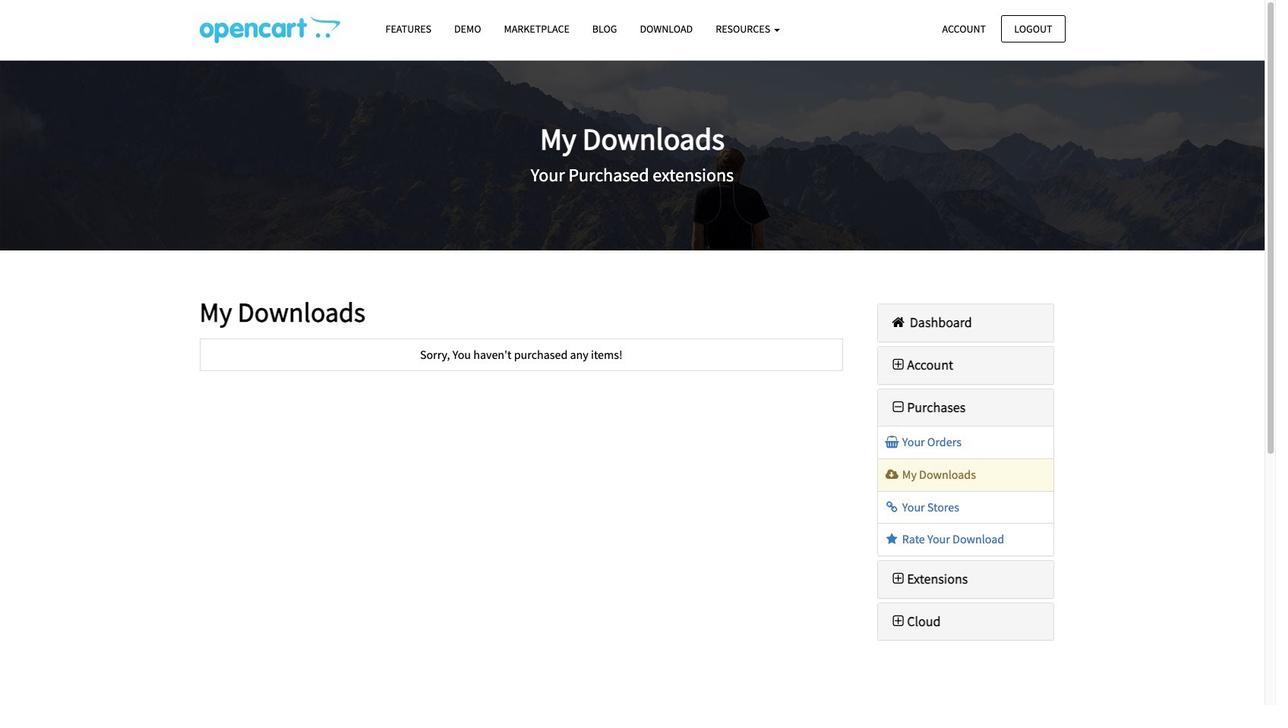 Task type: describe. For each thing, give the bounding box(es) containing it.
opencart - downloads image
[[199, 16, 340, 43]]

cloud download image
[[885, 469, 900, 481]]

link image
[[885, 501, 900, 513]]

plus square o image
[[890, 359, 907, 372]]



Task type: locate. For each thing, give the bounding box(es) containing it.
star image
[[885, 534, 900, 546]]

1 plus square o image from the top
[[890, 573, 907, 586]]

minus square o image
[[890, 401, 907, 415]]

0 vertical spatial plus square o image
[[890, 573, 907, 586]]

1 vertical spatial plus square o image
[[890, 615, 907, 629]]

home image
[[890, 316, 907, 330]]

shopping basket image
[[885, 436, 900, 449]]

plus square o image
[[890, 573, 907, 586], [890, 615, 907, 629]]

2 plus square o image from the top
[[890, 615, 907, 629]]



Task type: vqa. For each thing, say whether or not it's contained in the screenshot.
Features Link
no



